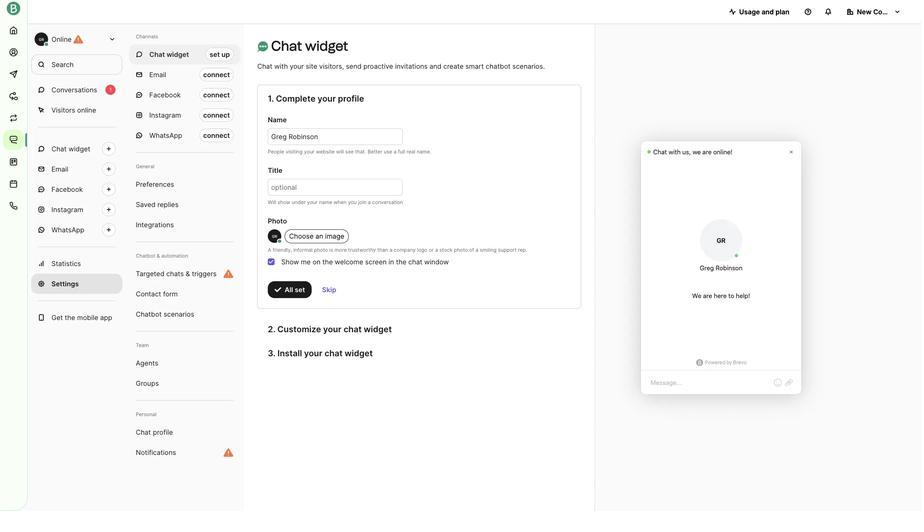 Task type: locate. For each thing, give the bounding box(es) containing it.
0 horizontal spatial gr
[[39, 37, 44, 42]]

3.
[[268, 349, 276, 359]]

& right chats on the left bottom
[[186, 270, 190, 278]]

chat widget down channels
[[149, 50, 189, 59]]

a left full
[[394, 149, 397, 155]]

personal
[[136, 412, 157, 418]]

&
[[157, 253, 160, 259], [186, 270, 190, 278]]

1 vertical spatial chatbot
[[136, 310, 162, 319]]

chat left with
[[257, 62, 273, 70]]

the right in
[[396, 258, 407, 266]]

0 horizontal spatial photo
[[314, 247, 328, 253]]

Title text field
[[268, 179, 403, 196]]

0 horizontal spatial and
[[430, 62, 442, 70]]

email down channels
[[149, 70, 166, 79]]

set inside button
[[295, 286, 305, 294]]

1 vertical spatial email
[[51, 165, 68, 173]]

whatsapp down instagram link
[[51, 226, 84, 234]]

customize
[[278, 325, 321, 335]]

chat
[[271, 38, 302, 54], [149, 50, 165, 59], [257, 62, 273, 70], [51, 145, 67, 153], [136, 428, 151, 437]]

your right 'install'
[[304, 349, 323, 359]]

contact form
[[136, 290, 178, 298]]

an
[[316, 232, 323, 240]]

will
[[336, 149, 344, 155]]

1 horizontal spatial profile
[[338, 94, 364, 104]]

instagram
[[149, 111, 181, 119], [51, 206, 83, 214]]

chat down 2. customize your chat widget
[[325, 349, 343, 359]]

photo left is
[[314, 247, 328, 253]]

1 horizontal spatial instagram
[[149, 111, 181, 119]]

choose an image
[[289, 232, 345, 240]]

name.
[[417, 149, 432, 155]]

groups
[[136, 379, 159, 388]]

set left up
[[210, 50, 220, 59]]

1 chatbot from the top
[[136, 253, 155, 259]]

your right complete
[[318, 94, 336, 104]]

& left automation
[[157, 253, 160, 259]]

your
[[290, 62, 304, 70], [318, 94, 336, 104], [304, 149, 315, 155], [307, 199, 318, 206], [323, 325, 342, 335], [304, 349, 323, 359]]

chatbot
[[486, 62, 511, 70]]

chat profile
[[136, 428, 173, 437]]

the right get
[[65, 314, 75, 322]]

widget
[[305, 38, 348, 54], [167, 50, 189, 59], [69, 145, 90, 153], [364, 325, 392, 335], [345, 349, 373, 359]]

your left site in the top left of the page
[[290, 62, 304, 70]]

3 connect from the top
[[203, 111, 230, 119]]

statistics link
[[31, 254, 122, 274]]

0 horizontal spatial chat
[[325, 349, 343, 359]]

instagram link
[[31, 200, 122, 220]]

invitations
[[395, 62, 428, 70]]

1 horizontal spatial &
[[186, 270, 190, 278]]

chat widget
[[271, 38, 348, 54], [149, 50, 189, 59], [51, 145, 90, 153]]

profile up 'notifications'
[[153, 428, 173, 437]]

0 vertical spatial whatsapp
[[149, 131, 182, 140]]

0 vertical spatial chat
[[409, 258, 423, 266]]

people
[[268, 149, 284, 155]]

chatbot down contact
[[136, 310, 162, 319]]

1 vertical spatial chat
[[344, 325, 362, 335]]

online
[[51, 35, 72, 43]]

usage and plan button
[[723, 3, 797, 20]]

photo left the of
[[454, 247, 468, 253]]

show
[[278, 199, 291, 206]]

site
[[306, 62, 318, 70]]

gr
[[39, 37, 44, 42], [272, 234, 277, 239]]

email down "chat widget" link
[[51, 165, 68, 173]]

email inside "link"
[[51, 165, 68, 173]]

1 horizontal spatial facebook
[[149, 91, 181, 99]]

connect for email
[[203, 70, 230, 79]]

0 vertical spatial gr
[[39, 37, 44, 42]]

will show under your name when you join a conversation
[[268, 199, 403, 206]]

1 vertical spatial and
[[430, 62, 442, 70]]

chat down logo
[[409, 258, 423, 266]]

1 vertical spatial set
[[295, 286, 305, 294]]

the right on
[[323, 258, 333, 266]]

0 vertical spatial set
[[210, 50, 220, 59]]

2 vertical spatial chat
[[325, 349, 343, 359]]

1 horizontal spatial whatsapp
[[149, 131, 182, 140]]

1 vertical spatial profile
[[153, 428, 173, 437]]

2 chatbot from the top
[[136, 310, 162, 319]]

2 connect from the top
[[203, 91, 230, 99]]

whatsapp up the general
[[149, 131, 182, 140]]

gr up friendly,
[[272, 234, 277, 239]]

0 horizontal spatial profile
[[153, 428, 173, 437]]

your left the name
[[307, 199, 318, 206]]

chat widget up 'email' "link"
[[51, 145, 90, 153]]

chatbot & automation
[[136, 253, 188, 259]]

name
[[319, 199, 332, 206]]

all set
[[285, 286, 305, 294]]

stock
[[440, 247, 453, 253]]

1 horizontal spatial set
[[295, 286, 305, 294]]

email
[[149, 70, 166, 79], [51, 165, 68, 173]]

and left plan
[[762, 8, 775, 16]]

chatbot up targeted
[[136, 253, 155, 259]]

all
[[285, 286, 293, 294]]

profile down the "send"
[[338, 94, 364, 104]]

connect for instagram
[[203, 111, 230, 119]]

Name text field
[[268, 128, 403, 145]]

email link
[[31, 159, 122, 179]]

with
[[275, 62, 288, 70]]

show
[[282, 258, 299, 266]]

see
[[346, 149, 354, 155]]

1. complete your profile
[[268, 94, 364, 104]]

and left create
[[430, 62, 442, 70]]

and inside button
[[762, 8, 775, 16]]

set right all
[[295, 286, 305, 294]]

chatbot
[[136, 253, 155, 259], [136, 310, 162, 319]]

up
[[222, 50, 230, 59]]

1
[[109, 87, 112, 93]]

visitors
[[51, 106, 75, 114]]

1 horizontal spatial chat widget
[[149, 50, 189, 59]]

install
[[278, 349, 302, 359]]

1 vertical spatial whatsapp
[[51, 226, 84, 234]]

a friendly, informal photo is more trustworthy than a company logo or a stock photo of a smiling support rep.
[[268, 247, 528, 253]]

connect for facebook
[[203, 91, 230, 99]]

name
[[268, 116, 287, 124]]

1 horizontal spatial and
[[762, 8, 775, 16]]

your for visiting
[[304, 149, 315, 155]]

new company button
[[841, 3, 908, 20]]

usage
[[740, 8, 761, 16]]

full
[[398, 149, 406, 155]]

0 horizontal spatial email
[[51, 165, 68, 173]]

2 horizontal spatial the
[[396, 258, 407, 266]]

0 horizontal spatial chat widget
[[51, 145, 90, 153]]

visiting
[[286, 149, 303, 155]]

0 vertical spatial chatbot
[[136, 253, 155, 259]]

0 vertical spatial and
[[762, 8, 775, 16]]

welcome
[[335, 258, 364, 266]]

1 connect from the top
[[203, 70, 230, 79]]

your for complete
[[318, 94, 336, 104]]

gr left online
[[39, 37, 44, 42]]

a right the of
[[476, 247, 479, 253]]

groups link
[[129, 374, 241, 394]]

1 vertical spatial instagram
[[51, 206, 83, 214]]

visitors,
[[319, 62, 344, 70]]

2 horizontal spatial chat widget
[[271, 38, 348, 54]]

1 horizontal spatial photo
[[454, 247, 468, 253]]

the
[[323, 258, 333, 266], [396, 258, 407, 266], [65, 314, 75, 322]]

scenarios
[[164, 310, 194, 319]]

and
[[762, 8, 775, 16], [430, 62, 442, 70]]

2 photo from the left
[[454, 247, 468, 253]]

in
[[389, 258, 394, 266]]

0 horizontal spatial instagram
[[51, 206, 83, 214]]

chat widget up site in the top left of the page
[[271, 38, 348, 54]]

1 vertical spatial gr
[[272, 234, 277, 239]]

a right join
[[368, 199, 371, 206]]

1 vertical spatial &
[[186, 270, 190, 278]]

contact form link
[[129, 284, 241, 304]]

4 connect from the top
[[203, 131, 230, 140]]

0 vertical spatial &
[[157, 253, 160, 259]]

connect
[[203, 70, 230, 79], [203, 91, 230, 99], [203, 111, 230, 119], [203, 131, 230, 140]]

targeted chats & triggers
[[136, 270, 217, 278]]

your right visiting
[[304, 149, 315, 155]]

1 horizontal spatial email
[[149, 70, 166, 79]]

targeted chats & triggers link
[[129, 264, 241, 284]]

chat up 3. install your chat widget
[[344, 325, 362, 335]]

0 horizontal spatial facebook
[[51, 185, 83, 194]]

form
[[163, 290, 178, 298]]

0 vertical spatial profile
[[338, 94, 364, 104]]

a
[[394, 149, 397, 155], [368, 199, 371, 206], [390, 247, 393, 253], [436, 247, 438, 253], [476, 247, 479, 253]]

on
[[313, 258, 321, 266]]

1 horizontal spatial chat
[[344, 325, 362, 335]]

chatbot inside chatbot scenarios link
[[136, 310, 162, 319]]

your up 3. install your chat widget
[[323, 325, 342, 335]]

or
[[429, 247, 434, 253]]

integrations link
[[129, 215, 241, 235]]



Task type: vqa. For each thing, say whether or not it's contained in the screenshot.
top Chatbot
yes



Task type: describe. For each thing, give the bounding box(es) containing it.
chatbot scenarios link
[[129, 304, 241, 325]]

rep.
[[519, 247, 528, 253]]

plan
[[776, 8, 790, 16]]

skip
[[322, 286, 337, 294]]

channels
[[136, 33, 158, 40]]

chat down personal
[[136, 428, 151, 437]]

statistics
[[51, 260, 81, 268]]

your for customize
[[323, 325, 342, 335]]

set up
[[210, 50, 230, 59]]

show me on the welcome screen in the chat window
[[282, 258, 449, 266]]

search link
[[31, 54, 122, 75]]

search
[[51, 60, 74, 69]]

window
[[425, 258, 449, 266]]

photo
[[268, 217, 287, 225]]

friendly,
[[273, 247, 292, 253]]

conversation
[[373, 199, 403, 206]]

join
[[358, 199, 367, 206]]

screen
[[365, 258, 387, 266]]

your for with
[[290, 62, 304, 70]]

skip button
[[316, 281, 343, 298]]

a
[[268, 247, 271, 253]]

chatbot for chatbot & automation
[[136, 253, 155, 259]]

chat up with
[[271, 38, 302, 54]]

1 horizontal spatial the
[[323, 258, 333, 266]]

chat widget link
[[31, 139, 122, 159]]

& inside "link"
[[186, 270, 190, 278]]

scenarios.
[[513, 62, 545, 70]]

chat up 'email' "link"
[[51, 145, 67, 153]]

get the mobile app
[[51, 314, 112, 322]]

a right than
[[390, 247, 393, 253]]

0 horizontal spatial &
[[157, 253, 160, 259]]

complete
[[276, 94, 316, 104]]

integrations
[[136, 221, 174, 229]]

of
[[470, 247, 475, 253]]

1 horizontal spatial gr
[[272, 234, 277, 239]]

0 horizontal spatial set
[[210, 50, 220, 59]]

chats
[[166, 270, 184, 278]]

chat for 2. customize your chat widget
[[344, 325, 362, 335]]

0 horizontal spatial the
[[65, 314, 75, 322]]

2. customize your chat widget
[[268, 325, 392, 335]]

2.
[[268, 325, 276, 335]]

company
[[874, 8, 905, 16]]

all set button
[[268, 281, 312, 298]]

visitors online
[[51, 106, 96, 114]]

chat with your site visitors, send proactive invitations and create smart chatbot scenarios.
[[257, 62, 545, 70]]

title
[[268, 166, 283, 175]]

0 vertical spatial facebook
[[149, 91, 181, 99]]

0 vertical spatial instagram
[[149, 111, 181, 119]]

preferences link
[[129, 174, 241, 195]]

me
[[301, 258, 311, 266]]

saved
[[136, 201, 156, 209]]

choose
[[289, 232, 314, 240]]

online
[[77, 106, 96, 114]]

mobile
[[77, 314, 98, 322]]

chat for 3. install your chat widget
[[325, 349, 343, 359]]

get
[[51, 314, 63, 322]]

than
[[378, 247, 388, 253]]

0 horizontal spatial whatsapp
[[51, 226, 84, 234]]

chatbot for chatbot scenarios
[[136, 310, 162, 319]]

1 photo from the left
[[314, 247, 328, 253]]

get the mobile app link
[[31, 308, 122, 328]]

real
[[407, 149, 416, 155]]

support
[[498, 247, 517, 253]]

your for install
[[304, 349, 323, 359]]

informal
[[294, 247, 313, 253]]

app
[[100, 314, 112, 322]]

is
[[330, 247, 333, 253]]

1.
[[268, 94, 274, 104]]

2 horizontal spatial chat
[[409, 258, 423, 266]]

facebook link
[[31, 179, 122, 200]]

notifications
[[136, 449, 176, 457]]

when
[[334, 199, 347, 206]]

image
[[325, 232, 345, 240]]

usage and plan
[[740, 8, 790, 16]]

more
[[335, 247, 347, 253]]

that.
[[356, 149, 367, 155]]

saved replies
[[136, 201, 179, 209]]

targeted
[[136, 270, 165, 278]]

new
[[858, 8, 872, 16]]

automation
[[161, 253, 188, 259]]

visitors online link
[[31, 100, 122, 120]]

general
[[136, 163, 154, 170]]

contact
[[136, 290, 161, 298]]

connect for whatsapp
[[203, 131, 230, 140]]

replies
[[158, 201, 179, 209]]

choose an image button
[[285, 230, 349, 243]]

widget image
[[257, 41, 268, 52]]

instagram inside instagram link
[[51, 206, 83, 214]]

3. install your chat widget
[[268, 349, 373, 359]]

a right "or"
[[436, 247, 438, 253]]

1 vertical spatial facebook
[[51, 185, 83, 194]]

notifications link
[[129, 443, 241, 463]]

people visiting your website will see that. better use a full real name.
[[268, 149, 432, 155]]

settings
[[51, 280, 79, 288]]

settings link
[[31, 274, 122, 294]]

agents
[[136, 359, 158, 368]]

chat down channels
[[149, 50, 165, 59]]

triggers
[[192, 270, 217, 278]]

trustworthy
[[348, 247, 376, 253]]

chat profile link
[[129, 423, 241, 443]]

smart
[[466, 62, 484, 70]]

0 vertical spatial email
[[149, 70, 166, 79]]

create
[[444, 62, 464, 70]]

better
[[368, 149, 383, 155]]



